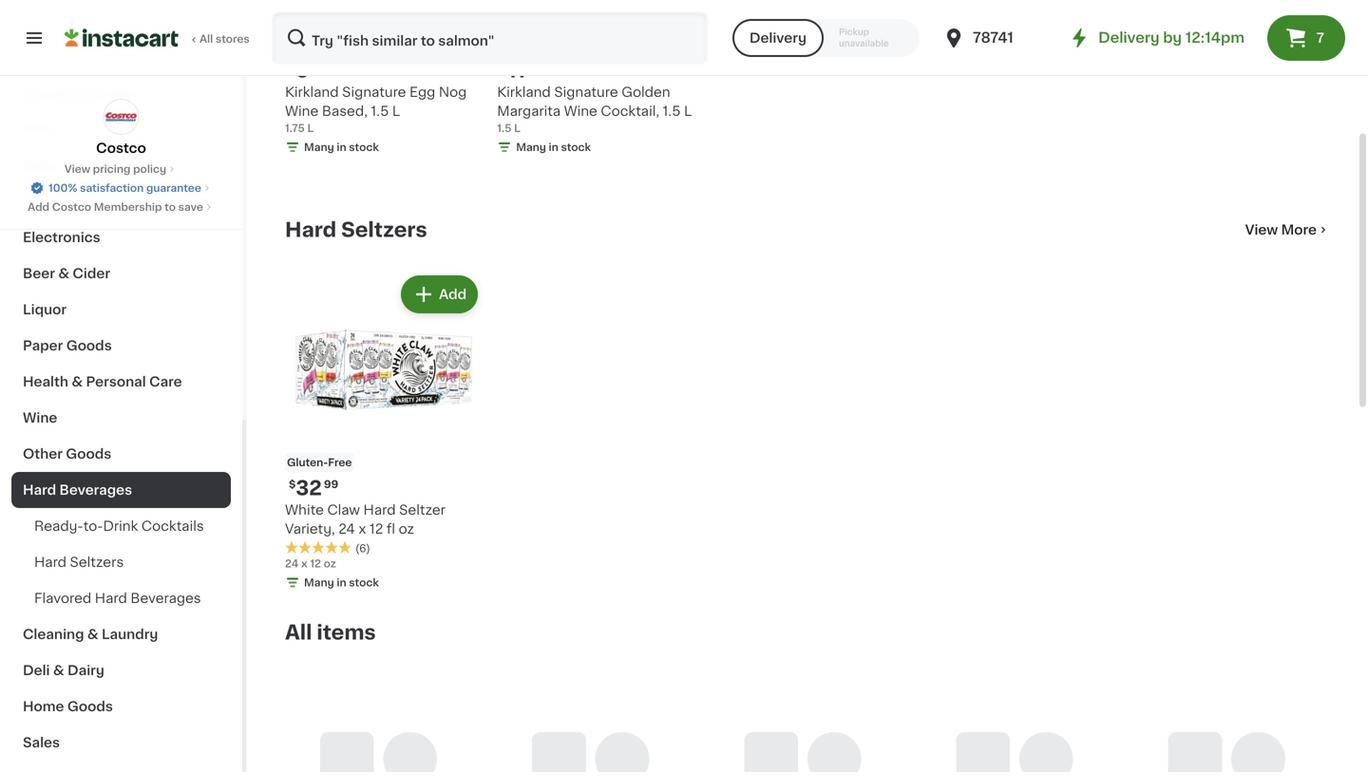 Task type: describe. For each thing, give the bounding box(es) containing it.
satisfaction
[[80, 183, 144, 193]]

delivery for delivery
[[750, 31, 807, 45]]

goods for home goods
[[67, 700, 113, 714]]

paper
[[23, 339, 63, 353]]

& for health
[[72, 375, 83, 389]]

1 horizontal spatial hard seltzers
[[285, 220, 427, 240]]

baby
[[23, 159, 58, 172]]

liquor
[[23, 303, 67, 316]]

paper goods
[[23, 339, 112, 353]]

goods for other goods
[[66, 448, 111, 461]]

delivery for delivery by 12:14pm
[[1099, 31, 1160, 45]]

items
[[317, 623, 376, 643]]

egg
[[410, 86, 435, 99]]

add costco membership to save link
[[28, 200, 215, 215]]

snacks
[[23, 86, 73, 100]]

in inside product group
[[337, 578, 346, 588]]

beer & cider
[[23, 267, 110, 280]]

l right 'based,' at the left top of page
[[392, 105, 400, 118]]

beverages inside flavored hard beverages link
[[131, 592, 201, 605]]

add for product group containing 32
[[439, 288, 467, 301]]

many for 11
[[516, 142, 546, 153]]

ready-to-drink cocktails link
[[11, 508, 231, 544]]

07
[[312, 61, 325, 72]]

$ for 32
[[289, 480, 296, 490]]

cocktails
[[141, 520, 204, 533]]

many in stock inside product group
[[304, 578, 379, 588]]

11
[[508, 61, 526, 80]]

to
[[165, 202, 176, 212]]

cider
[[73, 267, 110, 280]]

& for snacks
[[76, 86, 87, 100]]

paper goods link
[[11, 328, 231, 364]]

$ 32 99
[[289, 479, 338, 499]]

1.5 for 11
[[663, 105, 681, 118]]

by
[[1163, 31, 1182, 45]]

1 vertical spatial oz
[[324, 559, 336, 569]]

many in stock for 9
[[304, 142, 379, 153]]

x inside white claw hard seltzer variety, 24 x 12 fl oz
[[359, 523, 366, 536]]

variety,
[[285, 523, 335, 536]]

view more link
[[1245, 220, 1330, 239]]

1 vertical spatial 12
[[310, 559, 321, 569]]

100% satisfaction guarantee button
[[30, 177, 213, 196]]

all items
[[285, 623, 376, 643]]

gluten-
[[287, 458, 328, 468]]

product group containing add
[[709, 697, 906, 773]]

0 vertical spatial seltzers
[[341, 220, 427, 240]]

0 horizontal spatial costco
[[52, 202, 91, 212]]

costco link
[[96, 99, 146, 158]]

view pricing policy link
[[65, 162, 178, 177]]

to-
[[83, 520, 103, 533]]

78741
[[973, 31, 1014, 45]]

(6)
[[355, 544, 370, 554]]

add for product group containing add
[[863, 714, 891, 727]]

candy
[[90, 86, 135, 100]]

pets link
[[11, 111, 231, 147]]

sales link
[[11, 725, 231, 761]]

instacart logo image
[[65, 27, 179, 49]]

ready-to-drink cocktails
[[34, 520, 204, 533]]

kirkland for 9
[[285, 86, 339, 99]]

24 x 12 oz
[[285, 559, 336, 569]]

add button for product group containing 32
[[403, 277, 476, 312]]

personal
[[86, 375, 146, 389]]

liquor link
[[11, 292, 231, 328]]

hard inside white claw hard seltzer variety, 24 x 12 fl oz
[[363, 504, 396, 517]]

delivery by 12:14pm
[[1099, 31, 1245, 45]]

& for beer
[[58, 267, 69, 280]]

hard beverages link
[[11, 472, 231, 508]]

12:14pm
[[1186, 31, 1245, 45]]

pricing
[[93, 164, 131, 174]]

sales
[[23, 736, 60, 750]]

based,
[[322, 105, 368, 118]]

wine for 11
[[564, 105, 598, 118]]

white
[[285, 504, 324, 517]]

snacks & candy link
[[11, 75, 231, 111]]

claw
[[327, 504, 360, 517]]

home goods
[[23, 700, 113, 714]]

12 inside white claw hard seltzer variety, 24 x 12 fl oz
[[370, 523, 383, 536]]

9
[[296, 61, 310, 80]]

24 inside white claw hard seltzer variety, 24 x 12 fl oz
[[338, 523, 355, 536]]

l down margarita
[[514, 123, 521, 134]]

32
[[296, 479, 322, 499]]

policy
[[133, 164, 166, 174]]

1 horizontal spatial costco
[[96, 142, 146, 155]]

membership
[[94, 202, 162, 212]]

cleaning
[[23, 628, 84, 641]]

0 horizontal spatial 24
[[285, 559, 299, 569]]

home
[[23, 700, 64, 714]]

1 horizontal spatial 1.5
[[497, 123, 512, 134]]

home goods link
[[11, 689, 231, 725]]

hard beverages
[[23, 484, 132, 497]]

other goods
[[23, 448, 111, 461]]

floral link
[[11, 183, 231, 219]]

cocktail,
[[601, 105, 659, 118]]

1.5 for 9
[[371, 105, 389, 118]]

goods for paper goods
[[66, 339, 112, 353]]

fl
[[387, 523, 395, 536]]

add inside add costco membership to save link
[[28, 202, 49, 212]]



Task type: vqa. For each thing, say whether or not it's contained in the screenshot.
product 'GROUP' within item carousel region
yes



Task type: locate. For each thing, give the bounding box(es) containing it.
oz inside white claw hard seltzer variety, 24 x 12 fl oz
[[399, 523, 414, 536]]

0 vertical spatial view
[[65, 164, 90, 174]]

many down margarita
[[516, 142, 546, 153]]

2 horizontal spatial 1.5
[[663, 105, 681, 118]]

stock down kirkland signature golden margarita wine cocktail, 1.5 l 1.5 l
[[561, 142, 591, 153]]

in down margarita
[[549, 142, 559, 153]]

$ down gluten-
[[289, 480, 296, 490]]

1 vertical spatial costco
[[52, 202, 91, 212]]

goods up health & personal care
[[66, 339, 112, 353]]

wine up 1.75
[[285, 105, 319, 118]]

product group
[[285, 272, 482, 595], [285, 697, 482, 773], [497, 697, 694, 773], [709, 697, 906, 773]]

delivery button
[[732, 19, 824, 57]]

nog
[[439, 86, 467, 99]]

2 vertical spatial add
[[863, 714, 891, 727]]

0 vertical spatial add button
[[403, 277, 476, 312]]

signature for 11
[[554, 86, 618, 99]]

delivery inside button
[[750, 31, 807, 45]]

$ for 11
[[501, 61, 508, 72]]

& for cleaning
[[87, 628, 98, 641]]

snacks & candy
[[23, 86, 135, 100]]

goods up "hard beverages" at the left bottom
[[66, 448, 111, 461]]

& right beer
[[58, 267, 69, 280]]

2 kirkland from the left
[[497, 86, 551, 99]]

0 vertical spatial costco
[[96, 142, 146, 155]]

$ inside $ 32 99
[[289, 480, 296, 490]]

1 horizontal spatial all
[[285, 623, 312, 643]]

product group inside item carousel region
[[285, 272, 482, 595]]

all stores link
[[65, 11, 251, 65]]

1 vertical spatial all
[[285, 623, 312, 643]]

deli & dairy link
[[11, 653, 231, 689]]

many in stock down 24 x 12 oz
[[304, 578, 379, 588]]

x up (6)
[[359, 523, 366, 536]]

1 horizontal spatial seltzers
[[341, 220, 427, 240]]

★★★★★
[[285, 541, 352, 554], [285, 541, 352, 554]]

1 horizontal spatial signature
[[554, 86, 618, 99]]

save
[[178, 202, 203, 212]]

all left items
[[285, 623, 312, 643]]

1 horizontal spatial view
[[1245, 223, 1278, 237]]

in down 'based,' at the left top of page
[[337, 142, 346, 153]]

0 horizontal spatial all
[[200, 34, 213, 44]]

1 horizontal spatial add
[[439, 288, 467, 301]]

care
[[149, 375, 182, 389]]

hard seltzers
[[285, 220, 427, 240], [34, 556, 124, 569]]

deli
[[23, 664, 50, 677]]

dairy
[[67, 664, 104, 677]]

stock for 9
[[349, 142, 379, 153]]

1 vertical spatial view
[[1245, 223, 1278, 237]]

laundry
[[102, 628, 158, 641]]

12 down variety, at bottom
[[310, 559, 321, 569]]

signature for 9
[[342, 86, 406, 99]]

service type group
[[732, 19, 920, 57]]

all
[[200, 34, 213, 44], [285, 623, 312, 643]]

$ left 07
[[289, 61, 296, 72]]

0 vertical spatial hard seltzers link
[[285, 219, 427, 241]]

wine
[[285, 105, 319, 118], [564, 105, 598, 118], [23, 411, 57, 425]]

0 vertical spatial 12
[[370, 523, 383, 536]]

0 horizontal spatial hard seltzers link
[[11, 544, 231, 581]]

kirkland down $ 9 07
[[285, 86, 339, 99]]

stock down "kirkland signature egg nog wine based, 1.5 l 1.75 l"
[[349, 142, 379, 153]]

0 horizontal spatial hard seltzers
[[34, 556, 124, 569]]

0 vertical spatial all
[[200, 34, 213, 44]]

white claw hard seltzer variety, 24 x 12 fl oz
[[285, 504, 446, 536]]

oz
[[399, 523, 414, 536], [324, 559, 336, 569]]

stores
[[216, 34, 250, 44]]

guarantee
[[146, 183, 201, 193]]

many in stock for 11
[[516, 142, 591, 153]]

in for 11
[[549, 142, 559, 153]]

0 vertical spatial 24
[[338, 523, 355, 536]]

cleaning & laundry
[[23, 628, 158, 641]]

view for view more
[[1245, 223, 1278, 237]]

beer & cider link
[[11, 256, 231, 292]]

beverages up laundry
[[131, 592, 201, 605]]

2 horizontal spatial wine
[[564, 105, 598, 118]]

0 vertical spatial oz
[[399, 523, 414, 536]]

other
[[23, 448, 63, 461]]

stock for 11
[[561, 142, 591, 153]]

1 vertical spatial add button
[[827, 703, 900, 737]]

0 horizontal spatial oz
[[324, 559, 336, 569]]

health & personal care
[[23, 375, 182, 389]]

2 horizontal spatial add
[[863, 714, 891, 727]]

add inside item carousel region
[[439, 288, 467, 301]]

in
[[337, 142, 346, 153], [549, 142, 559, 153], [337, 578, 346, 588]]

1 horizontal spatial x
[[359, 523, 366, 536]]

kirkland inside "kirkland signature egg nog wine based, 1.5 l 1.75 l"
[[285, 86, 339, 99]]

kirkland signature egg nog wine based, 1.5 l 1.75 l
[[285, 86, 467, 134]]

24 down variety, at bottom
[[285, 559, 299, 569]]

1 kirkland from the left
[[285, 86, 339, 99]]

wine inside "kirkland signature egg nog wine based, 1.5 l 1.75 l"
[[285, 105, 319, 118]]

golden
[[622, 86, 670, 99]]

09
[[527, 61, 542, 72]]

signature inside "kirkland signature egg nog wine based, 1.5 l 1.75 l"
[[342, 86, 406, 99]]

delivery by 12:14pm link
[[1068, 27, 1245, 49]]

None search field
[[272, 11, 708, 65]]

oz down variety, at bottom
[[324, 559, 336, 569]]

view up '100%'
[[65, 164, 90, 174]]

1 vertical spatial hard seltzers
[[34, 556, 124, 569]]

signature inside kirkland signature golden margarita wine cocktail, 1.5 l 1.5 l
[[554, 86, 618, 99]]

0 horizontal spatial seltzers
[[70, 556, 124, 569]]

wine left the cocktail,
[[564, 105, 598, 118]]

1 signature from the left
[[342, 86, 406, 99]]

add costco membership to save
[[28, 202, 203, 212]]

0 vertical spatial goods
[[66, 339, 112, 353]]

& right health on the left
[[72, 375, 83, 389]]

costco logo image
[[103, 99, 139, 135]]

view pricing policy
[[65, 164, 166, 174]]

x down variety, at bottom
[[301, 559, 308, 569]]

add button inside item carousel region
[[403, 277, 476, 312]]

0 vertical spatial hard seltzers
[[285, 220, 427, 240]]

1 vertical spatial seltzers
[[70, 556, 124, 569]]

0 horizontal spatial kirkland
[[285, 86, 339, 99]]

many in stock
[[304, 142, 379, 153], [516, 142, 591, 153], [304, 578, 379, 588]]

1.5 down margarita
[[497, 123, 512, 134]]

2 vertical spatial goods
[[67, 700, 113, 714]]

1 vertical spatial 24
[[285, 559, 299, 569]]

health & personal care link
[[11, 364, 231, 400]]

flavored
[[34, 592, 91, 605]]

many down 1.75
[[304, 142, 334, 153]]

baby link
[[11, 147, 231, 183]]

cleaning & laundry link
[[11, 617, 231, 653]]

1 vertical spatial add
[[439, 288, 467, 301]]

many in stock down margarita
[[516, 142, 591, 153]]

costco
[[96, 142, 146, 155], [52, 202, 91, 212]]

kirkland signature golden margarita wine cocktail, 1.5 l 1.5 l
[[497, 86, 692, 134]]

& for deli
[[53, 664, 64, 677]]

$ inside the $ 11 09
[[501, 61, 508, 72]]

1 horizontal spatial add button
[[827, 703, 900, 737]]

0 horizontal spatial x
[[301, 559, 308, 569]]

free
[[328, 458, 352, 468]]

12
[[370, 523, 383, 536], [310, 559, 321, 569]]

product group containing 32
[[285, 272, 482, 595]]

kirkland for 11
[[497, 86, 551, 99]]

1 horizontal spatial 12
[[370, 523, 383, 536]]

1.5 inside "kirkland signature egg nog wine based, 1.5 l 1.75 l"
[[371, 105, 389, 118]]

0 vertical spatial x
[[359, 523, 366, 536]]

add
[[28, 202, 49, 212], [439, 288, 467, 301], [863, 714, 891, 727]]

0 horizontal spatial wine
[[23, 411, 57, 425]]

0 horizontal spatial add button
[[403, 277, 476, 312]]

0 horizontal spatial 1.5
[[371, 105, 389, 118]]

1.5 down the golden
[[663, 105, 681, 118]]

$ 9 07
[[289, 61, 325, 80]]

goods down dairy at the bottom of the page
[[67, 700, 113, 714]]

many in stock down 'based,' at the left top of page
[[304, 142, 379, 153]]

flavored hard beverages
[[34, 592, 201, 605]]

in up items
[[337, 578, 346, 588]]

& up dairy at the bottom of the page
[[87, 628, 98, 641]]

all for all stores
[[200, 34, 213, 44]]

1.5 right 'based,' at the left top of page
[[371, 105, 389, 118]]

1 horizontal spatial oz
[[399, 523, 414, 536]]

l right 1.75
[[307, 123, 314, 134]]

7
[[1317, 31, 1325, 45]]

100%
[[49, 183, 77, 193]]

delivery
[[1099, 31, 1160, 45], [750, 31, 807, 45]]

wine up other
[[23, 411, 57, 425]]

all for all items
[[285, 623, 312, 643]]

signature
[[342, 86, 406, 99], [554, 86, 618, 99]]

add button for product group containing add
[[827, 703, 900, 737]]

ready-
[[34, 520, 83, 533]]

signature up the cocktail,
[[554, 86, 618, 99]]

margarita
[[497, 105, 561, 118]]

1 horizontal spatial delivery
[[1099, 31, 1160, 45]]

& left candy
[[76, 86, 87, 100]]

view left more
[[1245, 223, 1278, 237]]

costco up view pricing policy link
[[96, 142, 146, 155]]

beverages up to-
[[59, 484, 132, 497]]

0 horizontal spatial delivery
[[750, 31, 807, 45]]

signature up 'based,' at the left top of page
[[342, 86, 406, 99]]

0 horizontal spatial signature
[[342, 86, 406, 99]]

deli & dairy
[[23, 664, 104, 677]]

1 horizontal spatial kirkland
[[497, 86, 551, 99]]

x
[[359, 523, 366, 536], [301, 559, 308, 569]]

all left stores
[[200, 34, 213, 44]]

electronics
[[23, 231, 100, 244]]

gluten-free
[[287, 458, 352, 468]]

12 left fl
[[370, 523, 383, 536]]

drink
[[103, 520, 138, 533]]

kirkland inside kirkland signature golden margarita wine cocktail, 1.5 l 1.5 l
[[497, 86, 551, 99]]

0 horizontal spatial add
[[28, 202, 49, 212]]

$
[[289, 61, 296, 72], [501, 61, 508, 72], [289, 480, 296, 490]]

2 signature from the left
[[554, 86, 618, 99]]

24
[[338, 523, 355, 536], [285, 559, 299, 569]]

0 vertical spatial beverages
[[59, 484, 132, 497]]

1 vertical spatial goods
[[66, 448, 111, 461]]

0 horizontal spatial 12
[[310, 559, 321, 569]]

more
[[1281, 223, 1317, 237]]

many inside product group
[[304, 578, 334, 588]]

wine link
[[11, 400, 231, 436]]

1 vertical spatial beverages
[[131, 592, 201, 605]]

0 vertical spatial add
[[28, 202, 49, 212]]

1 horizontal spatial hard seltzers link
[[285, 219, 427, 241]]

seltzer
[[399, 504, 446, 517]]

1 horizontal spatial wine
[[285, 105, 319, 118]]

stock down (6)
[[349, 578, 379, 588]]

1.5
[[371, 105, 389, 118], [663, 105, 681, 118], [497, 123, 512, 134]]

floral
[[23, 195, 61, 208]]

7 button
[[1268, 15, 1345, 61]]

$ inside $ 9 07
[[289, 61, 296, 72]]

flavored hard beverages link
[[11, 581, 231, 617]]

kirkland up margarita
[[497, 86, 551, 99]]

1 horizontal spatial 24
[[338, 523, 355, 536]]

99
[[324, 480, 338, 490]]

78741 button
[[943, 11, 1057, 65]]

l right the cocktail,
[[684, 105, 692, 118]]

other goods link
[[11, 436, 231, 472]]

& inside 'link'
[[58, 267, 69, 280]]

100% satisfaction guarantee
[[49, 183, 201, 193]]

costco down '100%'
[[52, 202, 91, 212]]

item carousel region
[[258, 264, 1330, 606]]

wine inside kirkland signature golden margarita wine cocktail, 1.5 l 1.5 l
[[564, 105, 598, 118]]

& right deli
[[53, 664, 64, 677]]

all stores
[[200, 34, 250, 44]]

0 horizontal spatial view
[[65, 164, 90, 174]]

1 vertical spatial x
[[301, 559, 308, 569]]

many for 9
[[304, 142, 334, 153]]

$ left 09
[[501, 61, 508, 72]]

24 down "claw"
[[338, 523, 355, 536]]

oz right fl
[[399, 523, 414, 536]]

in for 9
[[337, 142, 346, 153]]

wine for 9
[[285, 105, 319, 118]]

Search field
[[274, 13, 706, 63]]

pets
[[23, 123, 54, 136]]

beverages inside the hard beverages link
[[59, 484, 132, 497]]

view for view pricing policy
[[65, 164, 90, 174]]

stock inside item carousel region
[[349, 578, 379, 588]]

$ 11 09
[[501, 61, 542, 80]]

beer
[[23, 267, 55, 280]]

many down 24 x 12 oz
[[304, 578, 334, 588]]

$ for 9
[[289, 61, 296, 72]]

1 vertical spatial hard seltzers link
[[11, 544, 231, 581]]



